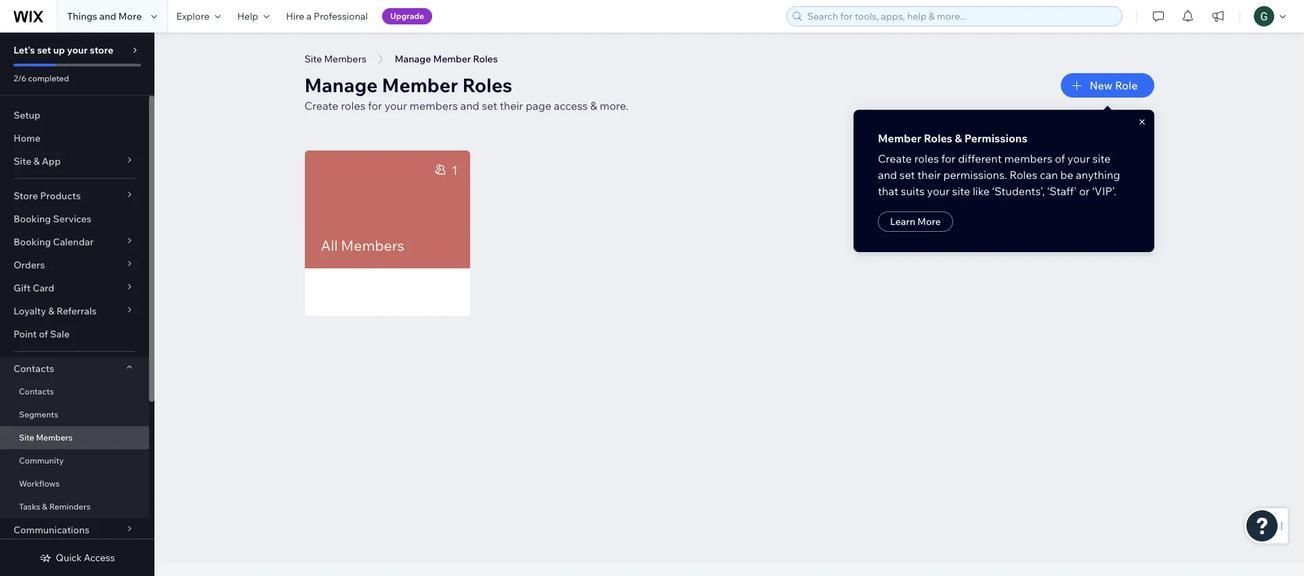 Task type: vqa. For each thing, say whether or not it's contained in the screenshot.
SOLUTIONS
no



Task type: describe. For each thing, give the bounding box(es) containing it.
members inside member roles & permissions create roles for different members of your site and set their permissions. roles can be anything that suits your site like 'students', 'staff' or 'vip'.
[[1005, 152, 1053, 165]]

manage member roles create roles for your members and set their page access & more.
[[305, 73, 629, 113]]

let's
[[14, 44, 35, 56]]

& inside manage member roles create roles for your members and set their page access & more.
[[591, 99, 598, 113]]

like
[[973, 184, 990, 198]]

things
[[67, 10, 97, 22]]

0 horizontal spatial site
[[953, 184, 971, 198]]

community link
[[0, 449, 149, 472]]

new role
[[1090, 79, 1138, 92]]

hire a professional
[[286, 10, 368, 22]]

communications button
[[0, 518, 149, 542]]

create inside member roles & permissions create roles for different members of your site and set their permissions. roles can be anything that suits your site like 'students', 'staff' or 'vip'.
[[878, 152, 912, 165]]

quick
[[56, 552, 82, 564]]

contacts link
[[0, 380, 149, 403]]

member inside manage member roles create roles for your members and set their page access & more.
[[382, 73, 458, 97]]

& for referrals
[[48, 305, 54, 317]]

referrals
[[57, 305, 97, 317]]

can
[[1040, 168, 1058, 182]]

home
[[14, 132, 41, 144]]

permissions
[[965, 131, 1028, 145]]

more.
[[600, 99, 629, 113]]

orders
[[14, 259, 45, 271]]

'vip'.
[[1093, 184, 1117, 198]]

gift card
[[14, 282, 54, 294]]

workflows link
[[0, 472, 149, 495]]

contacts for contacts "link"
[[19, 386, 54, 396]]

suits
[[901, 184, 925, 198]]

setup
[[14, 109, 40, 121]]

access
[[84, 552, 115, 564]]

app
[[42, 155, 61, 167]]

tasks & reminders link
[[0, 495, 149, 518]]

setup link
[[0, 104, 149, 127]]

their inside member roles & permissions create roles for different members of your site and set their permissions. roles can be anything that suits your site like 'students', 'staff' or 'vip'.
[[918, 168, 941, 182]]

& inside member roles & permissions create roles for different members of your site and set their permissions. roles can be anything that suits your site like 'students', 'staff' or 'vip'.
[[955, 131, 963, 145]]

store
[[14, 190, 38, 202]]

or
[[1080, 184, 1090, 198]]

tasks & reminders
[[19, 502, 91, 512]]

roles inside manage member roles create roles for your members and set their page access & more.
[[463, 73, 512, 97]]

let's set up your store
[[14, 44, 113, 56]]

2/6
[[14, 73, 26, 83]]

workflows
[[19, 478, 60, 489]]

community
[[19, 455, 64, 466]]

professional
[[314, 10, 368, 22]]

1 vertical spatial members
[[341, 237, 405, 254]]

tasks
[[19, 502, 40, 512]]

members inside manage member roles create roles for your members and set their page access & more.
[[410, 99, 458, 113]]

services
[[53, 213, 91, 225]]

and inside member roles & permissions create roles for different members of your site and set their permissions. roles can be anything that suits your site like 'students', 'staff' or 'vip'.
[[878, 168, 897, 182]]

point
[[14, 328, 37, 340]]

site members button
[[298, 49, 373, 69]]

up
[[53, 44, 65, 56]]

member roles & permissions create roles for different members of your site and set their permissions. roles can be anything that suits your site like 'students', 'staff' or 'vip'.
[[878, 131, 1121, 198]]

access
[[554, 99, 588, 113]]

& for app
[[33, 155, 40, 167]]

'staff'
[[1048, 184, 1077, 198]]

that
[[878, 184, 899, 198]]

more inside button
[[918, 216, 941, 228]]

2/6 completed
[[14, 73, 69, 83]]

set inside manage member roles create roles for your members and set their page access & more.
[[482, 99, 498, 113]]

create inside manage member roles create roles for your members and set their page access & more.
[[305, 99, 339, 113]]

store products button
[[0, 184, 149, 207]]

upgrade button
[[382, 8, 433, 24]]

'students',
[[993, 184, 1045, 198]]

segments link
[[0, 403, 149, 426]]

loyalty & referrals
[[14, 305, 97, 317]]

set inside 'sidebar' element
[[37, 44, 51, 56]]

calendar
[[53, 236, 94, 248]]

roles inside manage member roles create roles for your members and set their page access & more.
[[341, 99, 366, 113]]

all
[[321, 237, 338, 254]]

new role button
[[1062, 73, 1155, 98]]

gift card button
[[0, 277, 149, 300]]

quick access button
[[40, 552, 115, 564]]

point of sale
[[14, 328, 70, 340]]

sale
[[50, 328, 70, 340]]

manage
[[305, 73, 378, 97]]



Task type: locate. For each thing, give the bounding box(es) containing it.
of inside 'sidebar' element
[[39, 328, 48, 340]]

1 horizontal spatial site members
[[305, 53, 367, 65]]

0 vertical spatial and
[[99, 10, 116, 22]]

1 horizontal spatial create
[[878, 152, 912, 165]]

site
[[305, 53, 322, 65], [14, 155, 31, 167], [19, 432, 34, 443]]

2 vertical spatial members
[[36, 432, 73, 443]]

1 horizontal spatial for
[[942, 152, 956, 165]]

site inside button
[[305, 53, 322, 65]]

2 vertical spatial roles
[[1010, 168, 1038, 182]]

roles
[[341, 99, 366, 113], [915, 152, 939, 165]]

members
[[410, 99, 458, 113], [1005, 152, 1053, 165]]

1 horizontal spatial site
[[1093, 152, 1111, 165]]

0 horizontal spatial site members
[[19, 432, 73, 443]]

1 vertical spatial set
[[482, 99, 498, 113]]

& right 'tasks' on the left bottom
[[42, 502, 47, 512]]

contacts inside popup button
[[14, 363, 54, 375]]

site up the anything
[[1093, 152, 1111, 165]]

members
[[324, 53, 367, 65], [341, 237, 405, 254], [36, 432, 73, 443]]

things and more
[[67, 10, 142, 22]]

1 horizontal spatial set
[[482, 99, 498, 113]]

member inside member roles & permissions create roles for different members of your site and set their permissions. roles can be anything that suits your site like 'students', 'staff' or 'vip'.
[[878, 131, 922, 145]]

more right things
[[118, 10, 142, 22]]

0 vertical spatial site members
[[305, 53, 367, 65]]

0 vertical spatial create
[[305, 99, 339, 113]]

1 vertical spatial more
[[918, 216, 941, 228]]

0 horizontal spatial roles
[[341, 99, 366, 113]]

0 horizontal spatial member
[[382, 73, 458, 97]]

site up the manage
[[305, 53, 322, 65]]

of left sale
[[39, 328, 48, 340]]

site members for site members button
[[305, 53, 367, 65]]

site members up the manage
[[305, 53, 367, 65]]

and
[[99, 10, 116, 22], [461, 99, 480, 113], [878, 168, 897, 182]]

1
[[452, 163, 458, 178]]

learn more
[[891, 216, 941, 228]]

hire
[[286, 10, 304, 22]]

1 vertical spatial their
[[918, 168, 941, 182]]

set
[[37, 44, 51, 56], [482, 99, 498, 113], [900, 168, 915, 182]]

their up suits
[[918, 168, 941, 182]]

new
[[1090, 79, 1113, 92]]

booking services
[[14, 213, 91, 225]]

for up permissions.
[[942, 152, 956, 165]]

0 vertical spatial for
[[368, 99, 382, 113]]

site members link
[[0, 426, 149, 449]]

for inside manage member roles create roles for your members and set their page access & more.
[[368, 99, 382, 113]]

permissions.
[[944, 168, 1008, 182]]

point of sale link
[[0, 323, 149, 346]]

1 vertical spatial contacts
[[19, 386, 54, 396]]

1 horizontal spatial members
[[1005, 152, 1053, 165]]

store products
[[14, 190, 81, 202]]

0 horizontal spatial roles
[[463, 73, 512, 97]]

roles inside member roles & permissions create roles for different members of your site and set their permissions. roles can be anything that suits your site like 'students', 'staff' or 'vip'.
[[915, 152, 939, 165]]

1 vertical spatial roles
[[924, 131, 953, 145]]

members inside button
[[324, 53, 367, 65]]

booking for booking calendar
[[14, 236, 51, 248]]

be
[[1061, 168, 1074, 182]]

& for reminders
[[42, 502, 47, 512]]

& up different at right
[[955, 131, 963, 145]]

page
[[526, 99, 552, 113]]

0 vertical spatial more
[[118, 10, 142, 22]]

of up the be
[[1055, 152, 1066, 165]]

&
[[591, 99, 598, 113], [955, 131, 963, 145], [33, 155, 40, 167], [48, 305, 54, 317], [42, 502, 47, 512]]

segments
[[19, 409, 58, 420]]

members up the manage
[[324, 53, 367, 65]]

their left page
[[500, 99, 523, 113]]

a
[[307, 10, 312, 22]]

booking up orders
[[14, 236, 51, 248]]

0 vertical spatial site
[[1093, 152, 1111, 165]]

site & app button
[[0, 150, 149, 173]]

1 horizontal spatial roles
[[924, 131, 953, 145]]

different
[[958, 152, 1002, 165]]

& right loyalty
[[48, 305, 54, 317]]

0 vertical spatial site
[[305, 53, 322, 65]]

site for site & app popup button
[[14, 155, 31, 167]]

booking for booking services
[[14, 213, 51, 225]]

explore
[[176, 10, 210, 22]]

home link
[[0, 127, 149, 150]]

0 horizontal spatial create
[[305, 99, 339, 113]]

& left app
[[33, 155, 40, 167]]

1 vertical spatial site
[[953, 184, 971, 198]]

role
[[1115, 79, 1138, 92]]

card
[[33, 282, 54, 294]]

site for site members link
[[19, 432, 34, 443]]

reminders
[[49, 502, 91, 512]]

site members up the community
[[19, 432, 73, 443]]

1 horizontal spatial their
[[918, 168, 941, 182]]

0 vertical spatial members
[[410, 99, 458, 113]]

roles up suits
[[915, 152, 939, 165]]

site members inside site members link
[[19, 432, 73, 443]]

0 vertical spatial set
[[37, 44, 51, 56]]

contacts up segments
[[19, 386, 54, 396]]

contacts for contacts popup button
[[14, 363, 54, 375]]

1 horizontal spatial roles
[[915, 152, 939, 165]]

and inside manage member roles create roles for your members and set their page access & more.
[[461, 99, 480, 113]]

booking
[[14, 213, 51, 225], [14, 236, 51, 248]]

0 vertical spatial contacts
[[14, 363, 54, 375]]

site members inside site members button
[[305, 53, 367, 65]]

upgrade
[[390, 11, 424, 21]]

site for site members button
[[305, 53, 322, 65]]

set inside member roles & permissions create roles for different members of your site and set their permissions. roles can be anything that suits your site like 'students', 'staff' or 'vip'.
[[900, 168, 915, 182]]

your inside 'sidebar' element
[[67, 44, 88, 56]]

their
[[500, 99, 523, 113], [918, 168, 941, 182]]

completed
[[28, 73, 69, 83]]

0 horizontal spatial and
[[99, 10, 116, 22]]

for down the manage
[[368, 99, 382, 113]]

1 booking from the top
[[14, 213, 51, 225]]

Search for tools, apps, help & more... field
[[803, 7, 1118, 26]]

members for site members link
[[36, 432, 73, 443]]

booking services link
[[0, 207, 149, 230]]

roles down the manage
[[341, 99, 366, 113]]

contacts down "point of sale"
[[14, 363, 54, 375]]

1 vertical spatial of
[[39, 328, 48, 340]]

0 vertical spatial roles
[[341, 99, 366, 113]]

roles
[[463, 73, 512, 97], [924, 131, 953, 145], [1010, 168, 1038, 182]]

set up suits
[[900, 168, 915, 182]]

site down segments
[[19, 432, 34, 443]]

set left up on the top left
[[37, 44, 51, 56]]

1 vertical spatial and
[[461, 99, 480, 113]]

site inside popup button
[[14, 155, 31, 167]]

learn more button
[[878, 211, 954, 232]]

1 vertical spatial for
[[942, 152, 956, 165]]

orders button
[[0, 253, 149, 277]]

0 vertical spatial booking
[[14, 213, 51, 225]]

for inside member roles & permissions create roles for different members of your site and set their permissions. roles can be anything that suits your site like 'students', 'staff' or 'vip'.
[[942, 152, 956, 165]]

0 horizontal spatial set
[[37, 44, 51, 56]]

your inside manage member roles create roles for your members and set their page access & more.
[[385, 99, 407, 113]]

of inside member roles & permissions create roles for different members of your site and set their permissions. roles can be anything that suits your site like 'students', 'staff' or 'vip'.
[[1055, 152, 1066, 165]]

loyalty & referrals button
[[0, 300, 149, 323]]

2 horizontal spatial set
[[900, 168, 915, 182]]

& left the more.
[[591, 99, 598, 113]]

2 vertical spatial set
[[900, 168, 915, 182]]

help
[[237, 10, 258, 22]]

create down the manage
[[305, 99, 339, 113]]

0 vertical spatial roles
[[463, 73, 512, 97]]

booking calendar button
[[0, 230, 149, 253]]

set left page
[[482, 99, 498, 113]]

1 horizontal spatial more
[[918, 216, 941, 228]]

0 vertical spatial member
[[382, 73, 458, 97]]

contacts
[[14, 363, 54, 375], [19, 386, 54, 396]]

0 vertical spatial their
[[500, 99, 523, 113]]

1 vertical spatial member
[[878, 131, 922, 145]]

site
[[1093, 152, 1111, 165], [953, 184, 971, 198]]

booking inside "popup button"
[[14, 236, 51, 248]]

hire a professional link
[[278, 0, 376, 33]]

0 vertical spatial members
[[324, 53, 367, 65]]

1 vertical spatial site members
[[19, 432, 73, 443]]

2 horizontal spatial and
[[878, 168, 897, 182]]

all members
[[321, 237, 405, 254]]

1 horizontal spatial member
[[878, 131, 922, 145]]

gift
[[14, 282, 31, 294]]

2 vertical spatial site
[[19, 432, 34, 443]]

your
[[67, 44, 88, 56], [385, 99, 407, 113], [1068, 152, 1091, 165], [928, 184, 950, 198]]

members up the community
[[36, 432, 73, 443]]

1 vertical spatial booking
[[14, 236, 51, 248]]

loyalty
[[14, 305, 46, 317]]

more right learn
[[918, 216, 941, 228]]

of
[[1055, 152, 1066, 165], [39, 328, 48, 340]]

site members for site members link
[[19, 432, 73, 443]]

contacts button
[[0, 357, 149, 380]]

1 vertical spatial site
[[14, 155, 31, 167]]

1 horizontal spatial and
[[461, 99, 480, 113]]

site down home at left top
[[14, 155, 31, 167]]

learn
[[891, 216, 916, 228]]

1 vertical spatial create
[[878, 152, 912, 165]]

members inside 'sidebar' element
[[36, 432, 73, 443]]

site members
[[305, 53, 367, 65], [19, 432, 73, 443]]

1 horizontal spatial of
[[1055, 152, 1066, 165]]

0 vertical spatial of
[[1055, 152, 1066, 165]]

their inside manage member roles create roles for your members and set their page access & more.
[[500, 99, 523, 113]]

store
[[90, 44, 113, 56]]

create up that
[[878, 152, 912, 165]]

2 vertical spatial and
[[878, 168, 897, 182]]

2 booking from the top
[[14, 236, 51, 248]]

booking down store
[[14, 213, 51, 225]]

members right 'all' in the left top of the page
[[341, 237, 405, 254]]

products
[[40, 190, 81, 202]]

create
[[305, 99, 339, 113], [878, 152, 912, 165]]

members for site members button
[[324, 53, 367, 65]]

quick access
[[56, 552, 115, 564]]

0 horizontal spatial for
[[368, 99, 382, 113]]

0 horizontal spatial members
[[410, 99, 458, 113]]

site left like
[[953, 184, 971, 198]]

booking calendar
[[14, 236, 94, 248]]

communications
[[14, 524, 90, 536]]

anything
[[1076, 168, 1121, 182]]

2 horizontal spatial roles
[[1010, 168, 1038, 182]]

0 horizontal spatial their
[[500, 99, 523, 113]]

sidebar element
[[0, 33, 155, 576]]

1 vertical spatial roles
[[915, 152, 939, 165]]

site & app
[[14, 155, 61, 167]]

contacts inside "link"
[[19, 386, 54, 396]]

help button
[[229, 0, 278, 33]]

1 vertical spatial members
[[1005, 152, 1053, 165]]

0 horizontal spatial of
[[39, 328, 48, 340]]

0 horizontal spatial more
[[118, 10, 142, 22]]



